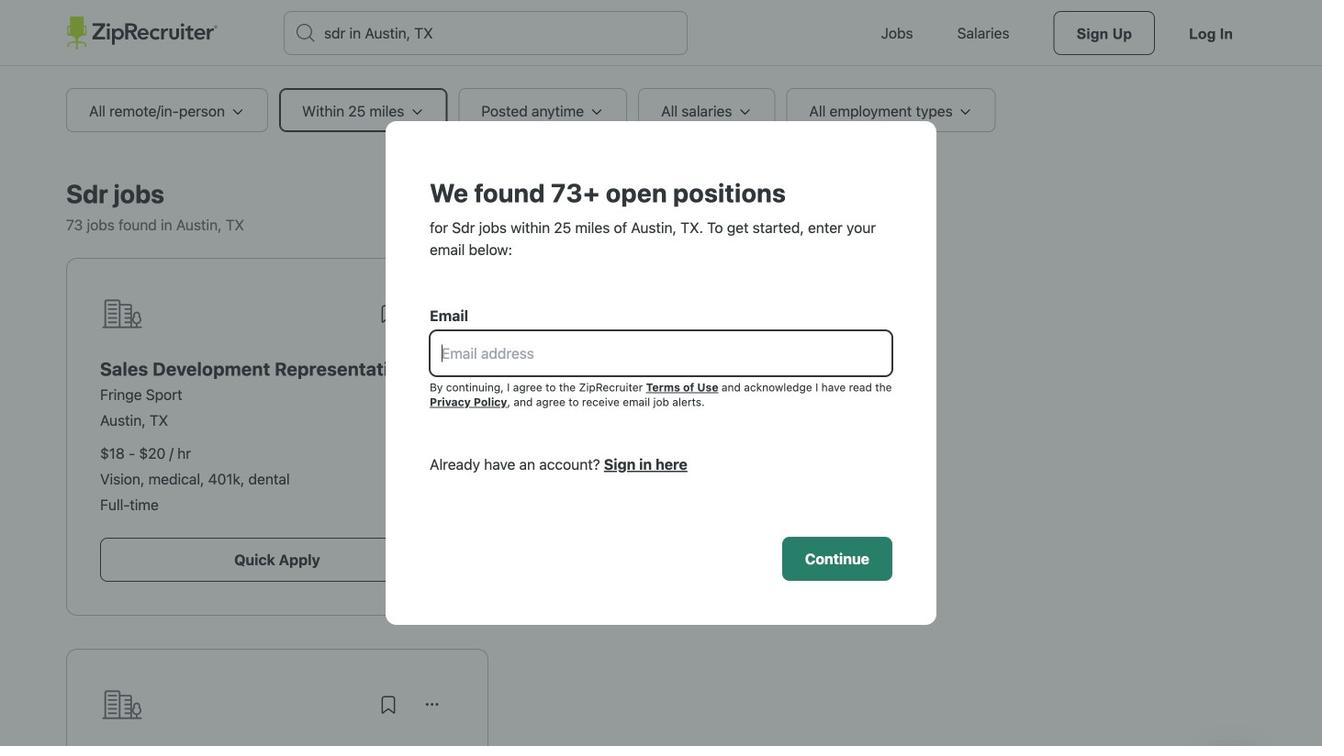 Task type: describe. For each thing, give the bounding box(es) containing it.
save job for later image
[[378, 303, 400, 325]]

sales development representative element
[[100, 358, 455, 380]]

Email address text field
[[431, 332, 892, 376]]

Search job title or keyword search field
[[285, 12, 687, 54]]



Task type: locate. For each thing, give the bounding box(es) containing it.
ziprecruiter image
[[66, 17, 218, 50]]

we found 73+ open positions dialog
[[0, 0, 1323, 747]]

job card menu element for save job for later icon
[[411, 702, 455, 720]]

job card menu element right save job for later icon
[[411, 702, 455, 720]]

job card menu element
[[411, 311, 455, 328], [411, 702, 455, 720]]

2 job card menu element from the top
[[411, 702, 455, 720]]

1 vertical spatial job card menu element
[[411, 702, 455, 720]]

job card menu element for save job for later image
[[411, 311, 455, 328]]

0 vertical spatial job card menu element
[[411, 311, 455, 328]]

job card menu element right save job for later image
[[411, 311, 455, 328]]

1 job card menu element from the top
[[411, 311, 455, 328]]

save job for later image
[[378, 695, 400, 717]]

main element
[[66, 0, 1257, 66]]



Task type: vqa. For each thing, say whether or not it's contained in the screenshot.
AJF Financial Group Boise, ID • Remote
no



